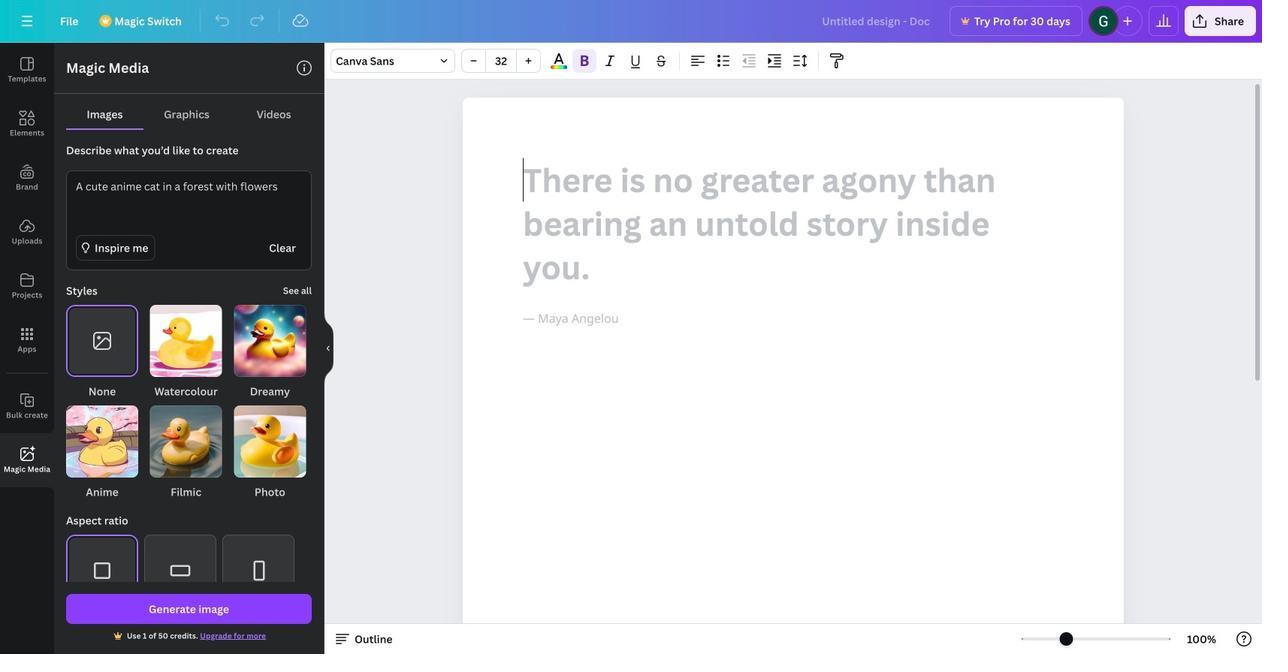 Task type: vqa. For each thing, say whether or not it's contained in the screenshot.
the hide image
yes



Task type: locate. For each thing, give the bounding box(es) containing it.
group
[[462, 49, 541, 73], [66, 305, 138, 400], [150, 305, 222, 400], [234, 305, 306, 400], [66, 406, 138, 501], [150, 406, 222, 501], [234, 406, 306, 501]]

watercolour image
[[150, 305, 222, 377]]

filmic image
[[150, 406, 222, 478]]

hide image
[[324, 313, 334, 385]]

– – number field
[[491, 54, 512, 68]]

main menu bar
[[0, 0, 1263, 43]]

None text field
[[463, 98, 1125, 655]]

anime image
[[66, 406, 138, 478]]

Enter 5+ words to describe... text field
[[67, 171, 311, 235]]

photo image
[[234, 406, 306, 478]]



Task type: describe. For each thing, give the bounding box(es) containing it.
color range image
[[551, 66, 567, 69]]

side panel tab list
[[0, 43, 54, 488]]

dreamy image
[[234, 305, 306, 377]]

Zoom button
[[1178, 628, 1227, 652]]

Design title text field
[[811, 6, 944, 36]]



